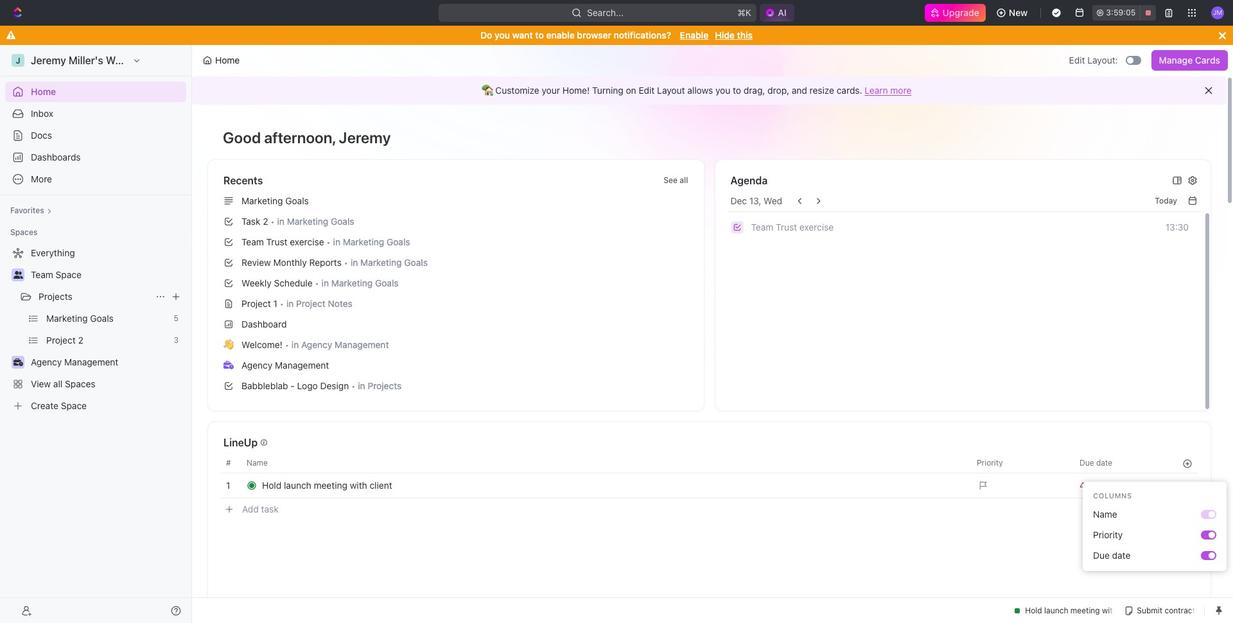 Task type: describe. For each thing, give the bounding box(es) containing it.
favorites
[[10, 206, 44, 215]]

lineup
[[224, 437, 258, 449]]

more
[[891, 85, 912, 96]]

agency management
[[242, 360, 329, 371]]

inbox link
[[5, 103, 186, 124]]

columns
[[1094, 492, 1133, 500]]

marketing goals link
[[219, 191, 699, 211]]

2
[[263, 216, 268, 227]]

reports
[[309, 257, 342, 268]]

design
[[320, 380, 349, 391]]

13:30
[[1166, 222, 1190, 233]]

dashboard link
[[219, 314, 699, 335]]

hold
[[262, 480, 282, 491]]

0 horizontal spatial edit
[[639, 85, 655, 96]]

in right 2
[[277, 216, 285, 227]]

all
[[680, 175, 689, 185]]

#
[[226, 458, 231, 468]]

docs
[[31, 130, 52, 141]]

layout:
[[1088, 55, 1119, 66]]

review monthly reports • in marketing goals
[[242, 257, 428, 268]]

exercise for team trust exercise
[[800, 222, 834, 233]]

tree inside sidebar navigation
[[5, 243, 186, 416]]

manage cards
[[1160, 55, 1221, 66]]

🏡 customize your home! turning on edit layout allows you to drag, drop, and resize cards. learn more
[[482, 85, 912, 96]]

• inside ‎task 2 • in marketing goals
[[271, 216, 275, 227]]

marketing inside 'link'
[[242, 195, 283, 206]]

your
[[542, 85, 560, 96]]

• inside welcome! • in agency management
[[285, 340, 289, 350]]

browser
[[577, 30, 612, 40]]

customize
[[496, 85, 540, 96]]

this
[[738, 30, 753, 40]]

in right reports
[[351, 257, 358, 268]]

welcome! • in agency management
[[242, 339, 389, 350]]

0 vertical spatial due date
[[1080, 458, 1113, 468]]

see all button
[[659, 173, 694, 188]]

client
[[370, 480, 392, 491]]

team space
[[31, 269, 82, 280]]

agenda
[[731, 175, 768, 186]]

home!
[[563, 85, 590, 96]]

on
[[626, 85, 637, 96]]

project 1 • in project notes
[[242, 298, 353, 309]]

1 project from the left
[[242, 298, 271, 309]]

space
[[56, 269, 82, 280]]

dashboards
[[31, 152, 81, 163]]

dashboards link
[[5, 147, 186, 168]]

in up review monthly reports • in marketing goals
[[333, 237, 341, 247]]

launch
[[284, 480, 312, 491]]

enable
[[680, 30, 709, 40]]

good afternoon, jeremy
[[223, 129, 391, 147]]

inbox
[[31, 108, 53, 119]]

1 horizontal spatial home
[[215, 55, 240, 66]]

‎task 2 • in marketing goals
[[242, 216, 354, 227]]

0 horizontal spatial management
[[275, 360, 329, 371]]

2 project from the left
[[296, 298, 326, 309]]

team trust exercise • in marketing goals
[[242, 237, 410, 247]]

weekly schedule • in marketing goals
[[242, 278, 399, 289]]

with
[[350, 480, 367, 491]]

1 vertical spatial 1
[[226, 480, 230, 491]]

weekly
[[242, 278, 272, 289]]

goals inside 'link'
[[285, 195, 309, 206]]

1 vertical spatial date
[[1113, 550, 1131, 561]]

trust for team trust exercise
[[776, 222, 798, 233]]

1 vertical spatial due
[[1094, 550, 1111, 561]]

upgrade
[[943, 7, 980, 18]]

marketing goals
[[242, 195, 309, 206]]

notifications?
[[614, 30, 672, 40]]

and
[[792, 85, 808, 96]]

cards
[[1196, 55, 1221, 66]]

monthly
[[274, 257, 307, 268]]

user group image
[[13, 271, 23, 279]]

see
[[664, 175, 678, 185]]

allows
[[688, 85, 713, 96]]

1 horizontal spatial priority
[[1094, 530, 1124, 541]]

team for team trust exercise
[[752, 222, 774, 233]]

manage
[[1160, 55, 1194, 66]]

resize
[[810, 85, 835, 96]]

team space link
[[31, 265, 184, 285]]

do you want to enable browser notifications? enable hide this
[[481, 30, 753, 40]]

jeremy
[[339, 129, 391, 147]]

1 horizontal spatial name
[[1094, 509, 1118, 520]]

today
[[1156, 196, 1178, 206]]

cards.
[[837, 85, 863, 96]]

‎task
[[242, 216, 261, 227]]

learn more link
[[865, 85, 912, 96]]

enable
[[547, 30, 575, 40]]

turning
[[593, 85, 624, 96]]

1 horizontal spatial 1
[[273, 298, 278, 309]]

team trust exercise
[[752, 222, 834, 233]]

hide
[[715, 30, 735, 40]]

manage cards button
[[1152, 50, 1229, 71]]

in up agency management
[[292, 339, 299, 350]]

dashboard
[[242, 319, 287, 330]]



Task type: vqa. For each thing, say whether or not it's contained in the screenshot.


Task type: locate. For each thing, give the bounding box(es) containing it.
1 horizontal spatial to
[[733, 85, 742, 96]]

new button
[[992, 3, 1036, 23]]

1
[[273, 298, 278, 309], [226, 480, 230, 491]]

project
[[242, 298, 271, 309], [296, 298, 326, 309]]

0 horizontal spatial to
[[536, 30, 544, 40]]

hold launch meeting with client
[[262, 480, 392, 491]]

• inside review monthly reports • in marketing goals
[[344, 257, 348, 268]]

projects inside tree
[[39, 291, 72, 302]]

1 down the #
[[226, 480, 230, 491]]

0 vertical spatial edit
[[1070, 55, 1086, 66]]

1 vertical spatial priority
[[1094, 530, 1124, 541]]

0 horizontal spatial projects
[[39, 291, 72, 302]]

• right 2
[[271, 216, 275, 227]]

home inside sidebar navigation
[[31, 86, 56, 97]]

1 horizontal spatial projects
[[368, 380, 402, 391]]

name down lineup
[[247, 458, 268, 468]]

management down notes
[[335, 339, 389, 350]]

projects down team space
[[39, 291, 72, 302]]

1 vertical spatial projects
[[368, 380, 402, 391]]

1 vertical spatial home
[[31, 86, 56, 97]]

you
[[495, 30, 510, 40], [716, 85, 731, 96]]

1 vertical spatial management
[[275, 360, 329, 371]]

projects right design
[[368, 380, 402, 391]]

to left drag,
[[733, 85, 742, 96]]

edit right on
[[639, 85, 655, 96]]

favorites button
[[5, 203, 57, 219]]

• inside weekly schedule • in marketing goals
[[315, 278, 319, 288]]

date
[[1097, 458, 1113, 468], [1113, 550, 1131, 561]]

due date down columns
[[1094, 550, 1131, 561]]

exercise
[[800, 222, 834, 233], [290, 237, 324, 247]]

drop,
[[768, 85, 790, 96]]

want
[[513, 30, 533, 40]]

goals
[[285, 195, 309, 206], [331, 216, 354, 227], [387, 237, 410, 247], [404, 257, 428, 268], [375, 278, 399, 289]]

today button
[[1151, 193, 1183, 209]]

1 vertical spatial agency
[[242, 360, 273, 371]]

1 vertical spatial to
[[733, 85, 742, 96]]

to inside 'alert'
[[733, 85, 742, 96]]

0 horizontal spatial exercise
[[290, 237, 324, 247]]

• right reports
[[344, 257, 348, 268]]

• down "schedule"
[[280, 299, 284, 309]]

name down columns
[[1094, 509, 1118, 520]]

0 vertical spatial to
[[536, 30, 544, 40]]

team right user group 'icon'
[[31, 269, 53, 280]]

logo
[[297, 380, 318, 391]]

projects
[[39, 291, 72, 302], [368, 380, 402, 391]]

management
[[335, 339, 389, 350], [275, 360, 329, 371]]

• down reports
[[315, 278, 319, 288]]

0 vertical spatial priority
[[978, 458, 1004, 468]]

projects link
[[39, 287, 150, 307]]

0 vertical spatial exercise
[[800, 222, 834, 233]]

babbleblab
[[242, 380, 288, 391]]

• inside project 1 • in project notes
[[280, 299, 284, 309]]

3:59:05
[[1107, 8, 1137, 17]]

1 horizontal spatial edit
[[1070, 55, 1086, 66]]

due down columns
[[1094, 550, 1111, 561]]

trust
[[776, 222, 798, 233], [266, 237, 288, 247]]

welcome!
[[242, 339, 283, 350]]

marketing right reports
[[361, 257, 402, 268]]

in down reports
[[322, 278, 329, 289]]

search...
[[588, 7, 624, 18]]

🏡
[[482, 85, 493, 96]]

3:59:05 button
[[1093, 5, 1157, 21]]

recents
[[224, 175, 263, 186]]

0 horizontal spatial 1
[[226, 480, 230, 491]]

due date up columns
[[1080, 458, 1113, 468]]

marketing up 2
[[242, 195, 283, 206]]

1 horizontal spatial team
[[242, 237, 264, 247]]

edit left layout: at the top right of page
[[1070, 55, 1086, 66]]

team for team trust exercise • in marketing goals
[[242, 237, 264, 247]]

2 vertical spatial team
[[31, 269, 53, 280]]

0 vertical spatial management
[[335, 339, 389, 350]]

business time image
[[224, 361, 234, 369]]

see all
[[664, 175, 689, 185]]

to right want at the left of the page
[[536, 30, 544, 40]]

layout
[[658, 85, 685, 96]]

1 vertical spatial trust
[[266, 237, 288, 247]]

priority
[[978, 458, 1004, 468], [1094, 530, 1124, 541]]

you inside 'alert'
[[716, 85, 731, 96]]

upgrade link
[[925, 4, 986, 22]]

babbleblab - logo design • in projects
[[242, 380, 402, 391]]

drag,
[[744, 85, 766, 96]]

good
[[223, 129, 261, 147]]

date down columns
[[1113, 550, 1131, 561]]

edit
[[1070, 55, 1086, 66], [639, 85, 655, 96]]

1 vertical spatial exercise
[[290, 237, 324, 247]]

to
[[536, 30, 544, 40], [733, 85, 742, 96]]

spaces
[[10, 228, 38, 237]]

name
[[247, 458, 268, 468], [1094, 509, 1118, 520]]

0 horizontal spatial priority
[[978, 458, 1004, 468]]

1 vertical spatial name
[[1094, 509, 1118, 520]]

home link
[[5, 82, 186, 102]]

1 horizontal spatial exercise
[[800, 222, 834, 233]]

marketing up team trust exercise • in marketing goals at left
[[287, 216, 329, 227]]

docs link
[[5, 125, 186, 146]]

tree containing team space
[[5, 243, 186, 416]]

•
[[271, 216, 275, 227], [327, 237, 331, 247], [344, 257, 348, 268], [315, 278, 319, 288], [280, 299, 284, 309], [285, 340, 289, 350], [352, 381, 356, 391]]

1 horizontal spatial you
[[716, 85, 731, 96]]

date up columns
[[1097, 458, 1113, 468]]

1 vertical spatial edit
[[639, 85, 655, 96]]

1 vertical spatial team
[[242, 237, 264, 247]]

0 vertical spatial date
[[1097, 458, 1113, 468]]

0 vertical spatial agency
[[301, 339, 332, 350]]

learn
[[865, 85, 889, 96]]

1 horizontal spatial agency
[[301, 339, 332, 350]]

• inside team trust exercise • in marketing goals
[[327, 237, 331, 247]]

new
[[1010, 7, 1028, 18]]

0 vertical spatial 1
[[273, 298, 278, 309]]

0 vertical spatial name
[[247, 458, 268, 468]]

review
[[242, 257, 271, 268]]

0 vertical spatial you
[[495, 30, 510, 40]]

due up columns
[[1080, 458, 1095, 468]]

management up 'logo'
[[275, 360, 329, 371]]

• up agency management
[[285, 340, 289, 350]]

• right design
[[352, 381, 356, 391]]

agency down welcome!
[[242, 360, 273, 371]]

1 vertical spatial you
[[716, 85, 731, 96]]

due date
[[1080, 458, 1113, 468], [1094, 550, 1131, 561]]

team down ‎task
[[242, 237, 264, 247]]

you right 'allows' on the top right of the page
[[716, 85, 731, 96]]

team down "agenda"
[[752, 222, 774, 233]]

do
[[481, 30, 493, 40]]

0 vertical spatial trust
[[776, 222, 798, 233]]

• inside babbleblab - logo design • in projects
[[352, 381, 356, 391]]

sidebar navigation
[[0, 45, 192, 623]]

tree
[[5, 243, 186, 416]]

schedule
[[274, 278, 313, 289]]

0 horizontal spatial you
[[495, 30, 510, 40]]

you right do
[[495, 30, 510, 40]]

1 horizontal spatial project
[[296, 298, 326, 309]]

in down "schedule"
[[287, 298, 294, 309]]

team
[[752, 222, 774, 233], [242, 237, 264, 247], [31, 269, 53, 280]]

0 horizontal spatial home
[[31, 86, 56, 97]]

0 vertical spatial projects
[[39, 291, 72, 302]]

1 up the dashboard
[[273, 298, 278, 309]]

project down weekly schedule • in marketing goals
[[296, 298, 326, 309]]

0 vertical spatial home
[[215, 55, 240, 66]]

0 horizontal spatial trust
[[266, 237, 288, 247]]

in right design
[[358, 380, 365, 391]]

team inside tree
[[31, 269, 53, 280]]

👋
[[224, 340, 234, 350]]

2 horizontal spatial team
[[752, 222, 774, 233]]

meeting
[[314, 480, 348, 491]]

1 vertical spatial due date
[[1094, 550, 1131, 561]]

1 horizontal spatial management
[[335, 339, 389, 350]]

• up reports
[[327, 237, 331, 247]]

alert
[[192, 76, 1228, 105]]

0 horizontal spatial name
[[247, 458, 268, 468]]

0 horizontal spatial project
[[242, 298, 271, 309]]

afternoon,
[[264, 129, 336, 147]]

0 vertical spatial due
[[1080, 458, 1095, 468]]

notes
[[328, 298, 353, 309]]

1 horizontal spatial trust
[[776, 222, 798, 233]]

marketing up notes
[[331, 278, 373, 289]]

team for team space
[[31, 269, 53, 280]]

agency up agency management
[[301, 339, 332, 350]]

trust for team trust exercise • in marketing goals
[[266, 237, 288, 247]]

alert containing 🏡 customize your home! turning on edit layout allows you to drag, drop, and resize cards.
[[192, 76, 1228, 105]]

project down weekly
[[242, 298, 271, 309]]

0 vertical spatial team
[[752, 222, 774, 233]]

0 horizontal spatial agency
[[242, 360, 273, 371]]

agency
[[301, 339, 332, 350], [242, 360, 273, 371]]

due
[[1080, 458, 1095, 468], [1094, 550, 1111, 561]]

edit layout:
[[1070, 55, 1119, 66]]

exercise for team trust exercise • in marketing goals
[[290, 237, 324, 247]]

-
[[291, 380, 295, 391]]

0 horizontal spatial team
[[31, 269, 53, 280]]

marketing up review monthly reports • in marketing goals
[[343, 237, 384, 247]]

agency management link
[[219, 355, 699, 376]]



